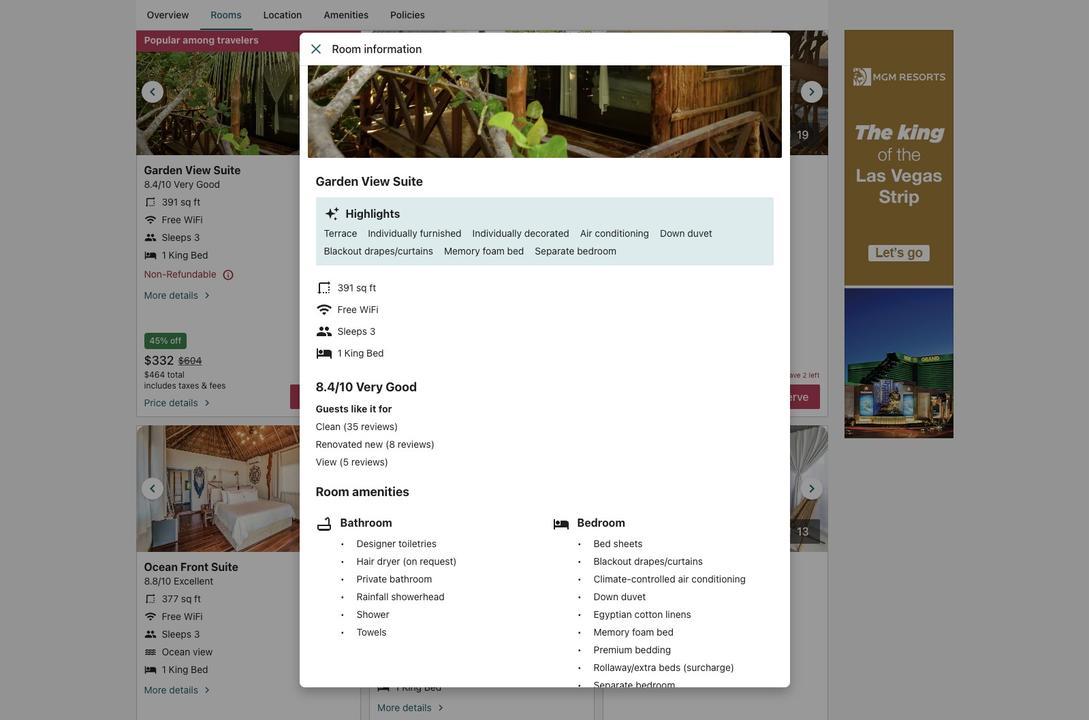 Task type: describe. For each thing, give the bounding box(es) containing it.
7.1/10
[[377, 576, 402, 587]]

10/10
[[611, 576, 634, 587]]

show previous image image for 19
[[611, 84, 627, 100]]

free for 8.4/10 very good
[[162, 214, 181, 225]]

designer toiletries list item
[[340, 538, 536, 550]]

good inside dialog
[[386, 380, 417, 394]]

sq for 391 sq ft list item to the middle
[[356, 282, 367, 293]]

2 vertical spatial list item
[[377, 664, 586, 676]]

377 sq ft
[[162, 593, 201, 605]]

sleeps for 13 sleeps 3 list item
[[162, 629, 191, 640]]

blackout drapes/curtains list item
[[577, 555, 773, 568]]

free wifi for 10/10 exceptional
[[628, 611, 669, 623]]

and
[[444, 237, 460, 248]]

more details for garden view villa
[[611, 667, 665, 678]]

have
[[785, 371, 801, 379]]

1 king bed and 1 twin sofa bed
[[395, 237, 533, 248]]

18
[[563, 129, 575, 141]]

bathroom
[[340, 517, 392, 529]]

suite for ocean front suite 8.8/10 excellent
[[211, 561, 238, 574]]

(8
[[385, 438, 395, 450]]

memory inside list item
[[594, 626, 629, 638]]

13 for show all 13 images for ocean front suite
[[330, 526, 342, 538]]

private bathroom
[[357, 573, 432, 585]]

free wifi for 8.4/10 very good
[[162, 214, 203, 225]]

climate-
[[594, 573, 631, 585]]

sq for 377 sq ft "list item" at the bottom
[[181, 593, 192, 605]]

free wifi list item for 10/10 exceptional
[[611, 611, 820, 623]]

close, go back to hotel details. image
[[307, 41, 324, 57]]

separate bedroom inside separate bedroom "list item"
[[594, 679, 675, 691]]

sq for 1067 sq ft list item
[[419, 184, 430, 195]]

suite for garden view suite
[[393, 174, 423, 188]]

sheets
[[613, 538, 643, 549]]

policies
[[390, 9, 425, 20]]

room amenities
[[316, 485, 409, 499]]

3 for 19
[[661, 231, 667, 243]]

show previous image image for 18
[[377, 84, 394, 100]]

1 vertical spatial list item
[[377, 646, 586, 659]]

0 vertical spatial bedroom
[[577, 245, 617, 256]]

good inside ocean view suite 7.1/10 good
[[404, 576, 428, 587]]

8.4/10 inside garden view suite 8.4/10 very good
[[144, 178, 171, 190]]

amenities
[[324, 9, 369, 20]]

sq for 498 sq ft list item
[[649, 593, 660, 605]]

15
[[384, 3, 395, 16]]

391 sq ft for 7.1/10 good
[[395, 593, 434, 605]]

separate bedroom list item
[[577, 679, 773, 692]]

ocean view suite | 1 bedroom, egyptian cotton sheets, premium bedding, down comforters image
[[369, 426, 594, 552]]

0 vertical spatial memory
[[444, 245, 480, 256]]

egyptian
[[594, 609, 632, 620]]

19
[[797, 129, 809, 141]]

down duvet list item
[[577, 591, 773, 603]]

0 horizontal spatial conditioning
[[595, 227, 649, 239]]

ft for show all 13 images for garden view villa
[[662, 593, 669, 605]]

3 up bedding at the right bottom of page
[[661, 629, 667, 640]]

total
[[167, 370, 185, 380]]

rollaway/extra
[[594, 662, 656, 673]]

1 horizontal spatial non-refundable button
[[377, 256, 473, 269]]

sleeps for 19's sleeps 3 list item
[[628, 231, 658, 243]]

oceanfront villa
[[611, 164, 696, 176]]

drapes/curtains inside down duvet blackout drapes/curtains
[[364, 245, 433, 256]]

air conditioning
[[580, 227, 649, 239]]

like
[[351, 403, 367, 414]]

3 for 13
[[194, 629, 200, 640]]

show all 13 images for ocean front suite image
[[312, 526, 325, 538]]

0 horizontal spatial medium image
[[201, 290, 213, 302]]

1 vertical spatial refundable
[[166, 268, 216, 280]]

sleeps up bedding at the right bottom of page
[[628, 629, 658, 640]]

sleeps 3 for 19
[[628, 231, 667, 243]]

free wifi list item for 8.4/10 very good
[[144, 214, 353, 226]]

excellent
[[174, 576, 213, 587]]

hair dryer (on request) list item
[[340, 555, 536, 568]]

1 horizontal spatial 14
[[330, 129, 342, 141]]

2 reserve link from the left
[[757, 385, 820, 409]]

45% off
[[149, 336, 181, 346]]

free wifi for 8.8/10 excellent
[[162, 611, 203, 623]]

good inside garden view suite 8.4/10 very good
[[196, 178, 220, 190]]

memory foam bed inside list item
[[594, 626, 674, 638]]

18 button
[[535, 122, 586, 147]]

dec for dec 14
[[166, 3, 185, 16]]

show next image image for 13
[[337, 481, 353, 497]]

more for garden view villa
[[611, 667, 633, 678]]

list containing 377 sq ft
[[144, 593, 353, 676]]

premium bedding
[[594, 644, 671, 656]]

climate-controlled air conditioning list item
[[577, 573, 773, 585]]

very inside garden view suite 8.4/10 very good
[[174, 178, 194, 190]]

view inside 'guests like it for clean (35 reviews) renovated new (8 reviews) view (5 reviews)'
[[316, 456, 337, 468]]

toiletries
[[398, 538, 437, 549]]

20
[[562, 526, 575, 538]]

0 vertical spatial villa
[[673, 164, 696, 176]]

small image for sleeps 3
[[316, 323, 332, 340]]

highlights
[[346, 207, 400, 220]]

2 includes from the left
[[377, 381, 410, 391]]

room for room amenities
[[316, 485, 349, 499]]

premium bedding list item
[[577, 644, 773, 656]]

mezzanine
[[510, 164, 567, 176]]

ft for 14's show next image
[[194, 196, 200, 208]]

includes taxes & fees
[[377, 381, 459, 391]]

ocean for ocean front suite
[[144, 561, 178, 574]]

garden for garden view villa 10/10 exceptional
[[611, 561, 649, 574]]

show all 13 images for garden view villa image
[[779, 526, 791, 538]]

ocean inside list item
[[162, 646, 190, 658]]

bed sheets
[[594, 538, 643, 549]]

reserve for 2nd reserve link from the right
[[301, 391, 342, 403]]

1 vertical spatial 391 sq ft list item
[[316, 280, 773, 298]]

designer toiletries
[[357, 538, 437, 549]]

clean
[[316, 421, 341, 432]]

designer
[[357, 538, 396, 549]]

dec for dec 15
[[361, 3, 381, 16]]

air
[[678, 573, 689, 585]]

off
[[170, 336, 181, 346]]

medium image for front
[[201, 685, 213, 697]]

garden view villa 10/10 exceptional
[[611, 561, 703, 587]]

furnished
[[420, 227, 462, 239]]

oceanfront
[[611, 164, 671, 176]]

1 king bed and 1 twin sofa bed list item
[[377, 237, 586, 249]]

details for garden view villa
[[636, 667, 665, 678]]

includes inside $332 $604 $464 total includes taxes & fees
[[144, 381, 176, 391]]

individually furnished
[[368, 227, 462, 239]]

premium
[[594, 644, 632, 656]]

14 button
[[301, 122, 353, 147]]

rooms
[[211, 9, 242, 20]]

sleeps for the 'sleeps 4' list item
[[395, 219, 425, 231]]

rainfall
[[357, 591, 389, 602]]

for
[[379, 403, 392, 414]]

1 vertical spatial 8.4/10
[[316, 380, 353, 394]]

3 for 14
[[194, 231, 200, 243]]

0 vertical spatial separate
[[535, 245, 574, 256]]

room information
[[332, 43, 422, 55]]

ocean front suite 8.8/10 excellent
[[144, 561, 238, 587]]

0 vertical spatial non-
[[377, 256, 400, 268]]

non-refundable for the non-refundable button to the left
[[144, 268, 216, 280]]

free wifi inside dialog
[[337, 303, 378, 315]]

grand
[[377, 164, 410, 176]]

640 sq ft
[[628, 196, 669, 208]]

view for garden view suite 8.4/10 very good
[[185, 164, 211, 176]]

view for garden view suite
[[361, 174, 390, 188]]

free wifi up sleeps 4
[[395, 201, 436, 213]]

0 vertical spatial list item
[[611, 214, 820, 226]]

bed sheets list item
[[577, 538, 773, 550]]

memory foam bed list item
[[577, 626, 773, 638]]

small image for free wifi
[[316, 301, 332, 318]]

decorated
[[524, 227, 569, 239]]

sleeps inside dialog
[[337, 325, 367, 337]]

blackout drapes/curtains
[[594, 555, 703, 567]]

private bathroom list item
[[340, 573, 536, 585]]

private inside list item
[[357, 573, 387, 585]]

renovated new (8 reviews) list item
[[316, 438, 773, 451]]

$332 $604 $464 total includes taxes & fees
[[144, 354, 226, 391]]

sq for 640 sq ft list item at the right top of the page
[[649, 196, 660, 208]]

down for down duvet
[[594, 591, 618, 602]]

show next image image for 18
[[570, 84, 586, 100]]

sleeps 3 list item for 19
[[611, 231, 820, 244]]

391 sq ft list item for 8.4/10 very good
[[144, 196, 353, 208]]

bedding
[[635, 644, 671, 656]]

13 for show all 13 images for garden view villa
[[797, 526, 809, 538]]

sleeps 3 list item for 13
[[144, 629, 353, 641]]

free for 8.8/10 excellent
[[162, 611, 181, 623]]

garden for garden view suite
[[316, 174, 358, 188]]

view (5 reviews) list item
[[316, 456, 773, 468]]

oceanfront villa | terrace/patio image
[[603, 28, 828, 155]]

hair dryer (on request)
[[357, 555, 457, 567]]

show next image image for 14
[[337, 84, 353, 100]]

$464
[[144, 370, 165, 380]]

20 button
[[533, 520, 586, 544]]

small image for 1 king bed
[[316, 345, 332, 361]]

377
[[162, 593, 178, 605]]

8.4/10 very good
[[316, 380, 417, 394]]

list containing designer toiletries
[[340, 538, 536, 638]]

we have 2 left
[[773, 371, 820, 379]]

list containing bed sheets
[[577, 538, 773, 692]]

$332
[[144, 354, 174, 368]]

free wifi list item for 8.8/10 excellent
[[144, 611, 353, 623]]

show all 19 images for oceanfront villa image
[[779, 129, 791, 141]]

villa inside the garden view villa 10/10 exceptional
[[680, 561, 703, 574]]

travelers
[[217, 34, 259, 46]]

45%
[[149, 336, 168, 346]]



Task type: vqa. For each thing, say whether or not it's contained in the screenshot.
the leftmost Non-Refundable
yes



Task type: locate. For each thing, give the bounding box(es) containing it.
memory foam bed down the 'sleeps 4' list item
[[444, 245, 524, 256]]

duvet down 10/10
[[621, 591, 646, 602]]

0 vertical spatial very
[[174, 178, 194, 190]]

1 13 button from the left
[[302, 520, 353, 544]]

498
[[628, 593, 646, 605]]

1 horizontal spatial medium image
[[434, 702, 447, 715]]

391 for 7.1/10 good
[[395, 593, 411, 605]]

non-refundable up off
[[144, 268, 216, 280]]

1 horizontal spatial duvet
[[687, 227, 712, 239]]

391 sq ft down garden view suite 8.4/10 very good
[[162, 196, 200, 208]]

ocean view list item
[[144, 646, 353, 659]]

dec up popular
[[166, 3, 185, 16]]

view inside ocean view suite 7.1/10 good
[[414, 561, 440, 574]]

0 vertical spatial duvet
[[687, 227, 712, 239]]

king
[[402, 237, 422, 248], [169, 249, 188, 261], [635, 267, 655, 278], [344, 347, 364, 359], [635, 646, 655, 658], [169, 664, 188, 676], [402, 682, 422, 693]]

3 down 640 sq ft
[[661, 231, 667, 243]]

rollaway/extra beds (surcharge) list item
[[577, 662, 773, 674]]

2
[[803, 371, 807, 379]]

sleeps 3 down 640 sq ft
[[628, 231, 667, 243]]

suite for ocean view suite 7.1/10 good
[[442, 561, 469, 574]]

garden view suite 8.4/10 very good
[[144, 164, 241, 190]]

498 sq ft list item
[[611, 593, 820, 606]]

(on
[[403, 555, 417, 567]]

taxes inside $332 $604 $464 total includes taxes & fees
[[178, 381, 199, 391]]

down inside down duvet blackout drapes/curtains
[[660, 227, 685, 239]]

view inside the garden view villa 10/10 exceptional
[[652, 561, 678, 574]]

down down 640 sq ft
[[660, 227, 685, 239]]

show next image image
[[757, 16, 773, 33], [337, 84, 353, 100], [570, 84, 586, 100], [803, 84, 820, 100], [337, 481, 353, 497], [803, 481, 820, 497]]

1 individually from the left
[[368, 227, 417, 239]]

rainfall showerhead list item
[[340, 591, 536, 603]]

view
[[193, 646, 213, 658]]

more details for ocean front suite
[[144, 685, 198, 696]]

1 taxes from the left
[[178, 381, 199, 391]]

sleeps 4
[[395, 219, 433, 231]]

individually for individually decorated
[[472, 227, 522, 239]]

2 fees from the left
[[443, 381, 459, 391]]

sleeps up 8.4/10 very good
[[337, 325, 367, 337]]

ft inside "list item"
[[194, 593, 201, 605]]

1067 sq ft
[[395, 184, 439, 195]]

drapes/curtains inside list item
[[634, 555, 703, 567]]

ocean up the 7.1/10
[[377, 561, 411, 574]]

2 13 from the left
[[797, 526, 809, 538]]

1 vertical spatial down
[[594, 591, 618, 602]]

overview link
[[136, 0, 200, 30]]

0 horizontal spatial separate
[[535, 245, 574, 256]]

2 vertical spatial 391 sq ft
[[395, 593, 434, 605]]

2 individually from the left
[[472, 227, 522, 239]]

sq for 391 sq ft list item for 8.4/10 very good
[[180, 196, 191, 208]]

1 vertical spatial drapes/curtains
[[634, 555, 703, 567]]

memory
[[444, 245, 480, 256], [594, 626, 629, 638]]

list containing clean (35 reviews)
[[316, 421, 773, 468]]

0 horizontal spatial 14
[[188, 3, 200, 16]]

1 vertical spatial memory
[[594, 626, 629, 638]]

reserve up clean
[[301, 391, 342, 403]]

0 horizontal spatial individually
[[368, 227, 417, 239]]

0 vertical spatial reviews)
[[361, 421, 398, 432]]

blackout
[[324, 245, 362, 256], [594, 555, 632, 567]]

1 reserve from the left
[[301, 391, 342, 403]]

non-refundable button up off
[[144, 268, 239, 281]]

suite inside dialog
[[393, 174, 423, 188]]

towels
[[357, 626, 387, 638]]

1 vertical spatial 14
[[330, 129, 342, 141]]

1 vertical spatial bed
[[657, 626, 674, 638]]

dialog containing garden view suite
[[299, 0, 790, 721]]

linens
[[665, 609, 691, 620]]

details for ocean view suite
[[402, 702, 432, 714]]

list containing 498 sq ft
[[611, 593, 820, 659]]

wifi inside dialog
[[359, 303, 378, 315]]

includes
[[144, 381, 176, 391], [377, 381, 410, 391]]

sleeps 3 list item
[[144, 231, 353, 244], [611, 231, 820, 244], [316, 323, 773, 342], [144, 629, 353, 641], [611, 629, 820, 641]]

0 vertical spatial blackout
[[324, 245, 362, 256]]

0 horizontal spatial blackout
[[324, 245, 362, 256]]

3 small image from the top
[[316, 323, 332, 340]]

2 dec from the left
[[361, 3, 381, 16]]

dryer
[[377, 555, 400, 567]]

individually for individually furnished
[[368, 227, 417, 239]]

sq down terrace
[[356, 282, 367, 293]]

0 vertical spatial 391 sq ft list item
[[144, 196, 353, 208]]

1 horizontal spatial very
[[356, 380, 383, 394]]

bedroom
[[577, 517, 625, 529]]

2 & from the left
[[435, 381, 441, 391]]

pool,
[[481, 164, 508, 176]]

1 vertical spatial 391 sq ft
[[337, 282, 376, 293]]

free wifi down "377 sq ft"
[[162, 611, 203, 623]]

14 right show all 14 images for garden view suite
[[330, 129, 342, 141]]

sq down bathroom
[[414, 593, 424, 605]]

1 vertical spatial duvet
[[621, 591, 646, 602]]

0 horizontal spatial duvet
[[621, 591, 646, 602]]

0 vertical spatial 391
[[162, 196, 178, 208]]

bathroom
[[390, 573, 432, 585]]

4
[[427, 219, 433, 231]]

3 down garden view suite 8.4/10 very good
[[194, 231, 200, 243]]

0 horizontal spatial &
[[201, 381, 207, 391]]

1 horizontal spatial reserve
[[768, 391, 809, 403]]

bedroom down air
[[577, 245, 617, 256]]

1 vertical spatial foam
[[632, 626, 654, 638]]

ocean
[[144, 561, 178, 574], [377, 561, 411, 574], [162, 646, 190, 658]]

room
[[332, 43, 361, 55], [316, 485, 349, 499]]

3
[[194, 231, 200, 243], [661, 231, 667, 243], [370, 325, 375, 337], [194, 629, 200, 640], [661, 629, 667, 640]]

0 vertical spatial good
[[196, 178, 220, 190]]

1 horizontal spatial foam
[[632, 626, 654, 638]]

$534
[[377, 354, 408, 368]]

ocean up 8.8/10
[[144, 561, 178, 574]]

ft
[[432, 184, 439, 195], [194, 196, 200, 208], [662, 196, 669, 208], [369, 282, 376, 293], [194, 593, 201, 605], [427, 593, 434, 605], [662, 593, 669, 605]]

377 sq ft list item
[[144, 593, 353, 606]]

0 horizontal spatial down
[[594, 591, 618, 602]]

2 vertical spatial reviews)
[[351, 456, 388, 468]]

19 button
[[768, 122, 820, 147]]

foam down the 'sleeps 4' list item
[[483, 245, 505, 256]]

0 vertical spatial foam
[[483, 245, 505, 256]]

0 vertical spatial bed
[[507, 245, 524, 256]]

sleeps 3 up ocean view
[[162, 629, 200, 640]]

bed inside list item
[[657, 626, 674, 638]]

8.8/10
[[144, 576, 171, 587]]

bed down "individually decorated"
[[507, 245, 524, 256]]

sleeps down 640 sq ft
[[628, 231, 658, 243]]

taxes
[[178, 381, 199, 391], [412, 381, 432, 391]]

1 horizontal spatial &
[[435, 381, 441, 391]]

1 vertical spatial reviews)
[[398, 438, 434, 450]]

1 horizontal spatial conditioning
[[692, 573, 746, 585]]

free wifi down garden view suite 8.4/10 very good
[[162, 214, 203, 225]]

sleeps 4 list item
[[377, 219, 586, 231]]

non-refundable button down individually furnished
[[377, 256, 473, 269]]

1 & from the left
[[201, 381, 207, 391]]

0 vertical spatial 14
[[188, 3, 200, 16]]

small image
[[316, 280, 332, 296], [316, 301, 332, 318], [316, 323, 332, 340], [316, 345, 332, 361]]

medium image up separate bedroom "list item"
[[668, 667, 680, 679]]

list
[[136, 0, 828, 30], [377, 184, 586, 249], [144, 196, 353, 261], [611, 196, 820, 279], [316, 280, 773, 363], [316, 421, 773, 468], [340, 538, 536, 638], [577, 538, 773, 692], [144, 593, 353, 676], [377, 593, 586, 694], [611, 593, 820, 659]]

blackout inside down duvet blackout drapes/curtains
[[324, 245, 362, 256]]

3 inside dialog
[[370, 325, 375, 337]]

14
[[188, 3, 200, 16], [330, 129, 342, 141]]

1 horizontal spatial private
[[441, 164, 479, 176]]

1 vertical spatial medium image
[[668, 667, 680, 679]]

list containing overview
[[136, 0, 828, 30]]

0 vertical spatial non-refundable
[[377, 256, 450, 268]]

8.4/10
[[144, 178, 171, 190], [316, 380, 353, 394]]

twin
[[470, 237, 490, 248]]

rollaway/extra beds (surcharge)
[[594, 662, 734, 673]]

1 vertical spatial memory foam bed
[[594, 626, 674, 638]]

separate down rollaway/extra
[[594, 679, 633, 691]]

1 includes from the left
[[144, 381, 176, 391]]

conditioning down 640
[[595, 227, 649, 239]]

memory down egyptian
[[594, 626, 629, 638]]

391 sq ft for 8.4/10 very good
[[162, 196, 200, 208]]

guests
[[316, 403, 349, 414]]

room for room information
[[332, 43, 361, 55]]

memory foam bed
[[444, 245, 524, 256], [594, 626, 674, 638]]

1 horizontal spatial 8.4/10
[[316, 380, 353, 394]]

1 horizontal spatial dec
[[361, 3, 381, 16]]

foam inside list item
[[632, 626, 654, 638]]

sleeps 3 down garden view suite 8.4/10 very good
[[162, 231, 200, 243]]

small image for 391 sq ft
[[316, 280, 332, 296]]

room down (5 at the bottom left of page
[[316, 485, 349, 499]]

refundable
[[400, 256, 450, 268], [166, 268, 216, 280]]

1067 sq ft list item
[[377, 184, 586, 196]]

egyptian cotton linens
[[594, 609, 691, 620]]

popular
[[144, 34, 180, 46]]

0 horizontal spatial very
[[174, 178, 194, 190]]

0 vertical spatial separate bedroom
[[535, 245, 617, 256]]

grand villa, private pool, mezzanine
[[377, 164, 567, 176]]

suite for garden view suite 8.4/10 very good
[[214, 164, 241, 176]]

more details button for garden view villa
[[611, 667, 820, 679]]

391 down bathroom
[[395, 593, 411, 605]]

0 horizontal spatial memory foam bed
[[444, 245, 524, 256]]

wifi for 8.4/10 very good
[[184, 214, 203, 225]]

separate bedroom down rollaway/extra
[[594, 679, 675, 691]]

ft for show all 20 images for ocean view suite
[[427, 593, 434, 605]]

free wifi up $534
[[337, 303, 378, 315]]

sq right 640
[[649, 196, 660, 208]]

drapes/curtains down individually furnished
[[364, 245, 433, 256]]

1 horizontal spatial taxes
[[412, 381, 432, 391]]

sleeps 3 for 13
[[162, 629, 200, 640]]

duvet inside list item
[[621, 591, 646, 602]]

villa down bed sheets list item
[[680, 561, 703, 574]]

2 vertical spatial 391 sq ft list item
[[377, 593, 586, 606]]

exceptional
[[637, 576, 687, 587]]

4 small image from the top
[[316, 345, 332, 361]]

blackout inside blackout drapes/curtains list item
[[594, 555, 632, 567]]

391 sq ft list item
[[144, 196, 353, 208], [316, 280, 773, 298], [377, 593, 586, 606]]

sq
[[419, 184, 430, 195], [180, 196, 191, 208], [649, 196, 660, 208], [356, 282, 367, 293], [181, 593, 192, 605], [414, 593, 424, 605], [649, 593, 660, 605]]

1 fees from the left
[[209, 381, 226, 391]]

391 sq ft down terrace
[[337, 282, 376, 293]]

sleeps 3 list item for 14
[[144, 231, 353, 244]]

garden view suite | garden view image inside dialog
[[307, 0, 782, 158]]

room right close, go back to hotel details. 'icon'
[[332, 43, 361, 55]]

rooms link
[[200, 0, 252, 30]]

clean (35 reviews) list item
[[316, 421, 773, 433]]

wifi up 4
[[417, 201, 436, 213]]

1 vertical spatial separate bedroom
[[594, 679, 675, 691]]

sleeps for sleeps 3 list item for 14
[[162, 231, 191, 243]]

air
[[580, 227, 592, 239]]

0 horizontal spatial fees
[[209, 381, 226, 391]]

2 taxes from the left
[[412, 381, 432, 391]]

location link
[[252, 0, 313, 30]]

policies link
[[379, 0, 436, 30]]

hair
[[357, 555, 374, 567]]

dec 15
[[361, 3, 395, 16]]

medium image up '$604'
[[201, 290, 213, 302]]

garden inside the garden view villa 10/10 exceptional
[[611, 561, 649, 574]]

villa right "oceanfront"
[[673, 164, 696, 176]]

1 vertical spatial room
[[316, 485, 349, 499]]

bed
[[424, 237, 441, 248], [515, 237, 533, 248], [191, 249, 208, 261], [658, 267, 675, 278], [367, 347, 384, 359], [594, 538, 611, 549], [658, 646, 675, 658], [191, 664, 208, 676], [424, 682, 441, 693]]

non-refundable down individually furnished
[[377, 256, 450, 268]]

1067
[[395, 184, 417, 195]]

reserve for second reserve link
[[768, 391, 809, 403]]

suite inside ocean view suite 7.1/10 good
[[442, 561, 469, 574]]

0 horizontal spatial non-refundable button
[[144, 268, 239, 281]]

0 horizontal spatial medium image
[[201, 685, 213, 697]]

ft for show next image associated with 19
[[662, 196, 669, 208]]

drapes/curtains up climate-controlled air conditioning
[[634, 555, 703, 567]]

free wifi list item
[[377, 201, 586, 214], [144, 214, 353, 226], [316, 301, 773, 320], [144, 611, 353, 623], [611, 611, 820, 623]]

1 vertical spatial private
[[357, 573, 387, 585]]

3 up view
[[194, 629, 200, 640]]

391 for 8.4/10 very good
[[162, 196, 178, 208]]

view for ocean view suite 7.1/10 good
[[414, 561, 440, 574]]

ocean view
[[162, 646, 213, 658]]

dialog
[[299, 0, 790, 721]]

14 up among
[[188, 3, 200, 16]]

free
[[395, 201, 415, 213], [162, 214, 181, 225], [337, 303, 357, 315], [162, 611, 181, 623], [628, 611, 648, 623]]

& inside $332 $604 $464 total includes taxes & fees
[[201, 381, 207, 391]]

fees
[[209, 381, 226, 391], [443, 381, 459, 391]]

sq down garden view suite 8.4/10 very good
[[180, 196, 191, 208]]

2 reserve from the left
[[768, 391, 809, 403]]

free inside dialog
[[337, 303, 357, 315]]

show previous image image for 13
[[144, 481, 160, 497]]

fees inside $332 $604 $464 total includes taxes & fees
[[209, 381, 226, 391]]

wifi down 498 sq ft
[[650, 611, 669, 623]]

391 sq ft list item down garden view suite 8.4/10 very good
[[144, 196, 353, 208]]

0 vertical spatial 8.4/10
[[144, 178, 171, 190]]

sq right 377
[[181, 593, 192, 605]]

very inside dialog
[[356, 380, 383, 394]]

ocean inside ocean view suite 7.1/10 good
[[377, 561, 411, 574]]

blackout up climate-
[[594, 555, 632, 567]]

2 13 button from the left
[[768, 520, 820, 544]]

391 sq ft list item for 7.1/10 good
[[377, 593, 586, 606]]

wifi up $534
[[359, 303, 378, 315]]

garden inside dialog
[[316, 174, 358, 188]]

duvet for down duvet
[[621, 591, 646, 602]]

0 vertical spatial conditioning
[[595, 227, 649, 239]]

wifi down garden view suite 8.4/10 very good
[[184, 214, 203, 225]]

0 vertical spatial 391 sq ft
[[162, 196, 200, 208]]

0 horizontal spatial includes
[[144, 381, 176, 391]]

price details for garden view suite image
[[201, 397, 213, 409]]

ft inside list item
[[662, 196, 669, 208]]

down inside list item
[[594, 591, 618, 602]]

ocean left view
[[162, 646, 190, 658]]

dec inside button
[[361, 3, 381, 16]]

list containing 640 sq ft
[[611, 196, 820, 279]]

terrace
[[324, 227, 357, 239]]

0 vertical spatial private
[[441, 164, 479, 176]]

0 vertical spatial medium image
[[201, 290, 213, 302]]

0 horizontal spatial bedroom
[[577, 245, 617, 256]]

garden view suite
[[316, 174, 423, 188]]

non-refundable for the non-refundable button to the right
[[377, 256, 450, 268]]

memory down the furnished
[[444, 245, 480, 256]]

sq right 1067
[[419, 184, 430, 195]]

sleeps 3 up bedding at the right bottom of page
[[628, 629, 667, 640]]

separate down the "decorated"
[[535, 245, 574, 256]]

1 horizontal spatial individually
[[472, 227, 522, 239]]

list containing 1067 sq ft
[[377, 184, 586, 249]]

we
[[773, 371, 783, 379]]

more details button for ocean view suite
[[377, 702, 586, 715]]

list item
[[611, 214, 820, 226], [377, 646, 586, 659], [377, 664, 586, 676]]

sq inside "list item"
[[181, 593, 192, 605]]

villa,
[[412, 164, 439, 176]]

391 down garden view suite 8.4/10 very good
[[162, 196, 178, 208]]

391 sq ft list item up shower list item
[[377, 593, 586, 606]]

1 horizontal spatial separate
[[594, 679, 633, 691]]

down down climate-
[[594, 591, 618, 602]]

1 13 from the left
[[330, 526, 342, 538]]

ipod dock, mp3 dock image
[[603, 426, 828, 552]]

beds
[[659, 662, 681, 673]]

0 horizontal spatial 391
[[162, 196, 178, 208]]

suite inside garden view suite 8.4/10 very good
[[214, 164, 241, 176]]

sq for 7.1/10 good 391 sq ft list item
[[414, 593, 424, 605]]

391 sq ft list item down down duvet blackout drapes/curtains
[[316, 280, 773, 298]]

640
[[628, 196, 646, 208]]

0 horizontal spatial bed
[[507, 245, 524, 256]]

more for ocean view suite
[[377, 702, 400, 714]]

location
[[263, 9, 302, 20]]

foam down the egyptian cotton linens at the bottom right of page
[[632, 626, 654, 638]]

medium image
[[201, 290, 213, 302], [668, 667, 680, 679]]

1 horizontal spatial 13
[[797, 526, 809, 538]]

duvet inside down duvet blackout drapes/curtains
[[687, 227, 712, 239]]

king inside dialog
[[344, 347, 364, 359]]

individually
[[368, 227, 417, 239], [472, 227, 522, 239]]

sq up cotton
[[649, 593, 660, 605]]

egyptian cotton linens list item
[[577, 609, 773, 621]]

dec 15 button
[[331, 0, 518, 20]]

13 button
[[302, 520, 353, 544], [768, 520, 820, 544]]

reserve link up clean
[[290, 385, 353, 409]]

391 down terrace
[[337, 282, 354, 293]]

1 vertical spatial non-refundable
[[144, 268, 216, 280]]

1 dec from the left
[[166, 3, 185, 16]]

free for 10/10 exceptional
[[628, 611, 648, 623]]

sleeps left 4
[[395, 219, 425, 231]]

dec left "15"
[[361, 3, 381, 16]]

conditioning up 498 sq ft list item
[[692, 573, 746, 585]]

0 horizontal spatial dec
[[166, 3, 185, 16]]

sleeps up ocean view
[[162, 629, 191, 640]]

0 horizontal spatial reserve link
[[290, 385, 353, 409]]

show next image image for 19
[[803, 84, 820, 100]]

1 vertical spatial 391
[[337, 282, 354, 293]]

2 vertical spatial good
[[404, 576, 428, 587]]

sq inside list item
[[649, 196, 660, 208]]

free wifi down 498 sq ft
[[628, 611, 669, 623]]

private
[[441, 164, 479, 176], [357, 573, 387, 585]]

cotton
[[634, 609, 663, 620]]

duvet down 640 sq ft list item at the right top of the page
[[687, 227, 712, 239]]

(35
[[343, 421, 358, 432]]

show previous image image
[[316, 16, 332, 33], [144, 84, 160, 100], [377, 84, 394, 100], [611, 84, 627, 100], [144, 481, 160, 497], [377, 481, 394, 497]]

suite inside ocean front suite 8.8/10 excellent
[[211, 561, 238, 574]]

bed down egyptian cotton linens list item
[[657, 626, 674, 638]]

show all 20 images for ocean view suite image
[[544, 526, 557, 538]]

391 sq ft down bathroom
[[395, 593, 434, 605]]

separate inside "list item"
[[594, 679, 633, 691]]

garden for garden view suite 8.4/10 very good
[[144, 164, 183, 176]]

down duvet
[[594, 591, 646, 602]]

rainfall showerhead
[[357, 591, 445, 602]]

sleeps down garden view suite 8.4/10 very good
[[162, 231, 191, 243]]

1 horizontal spatial bedroom
[[636, 679, 675, 691]]

shower
[[357, 609, 389, 620]]

reviews) right (8
[[398, 438, 434, 450]]

0 horizontal spatial 391 sq ft
[[162, 196, 200, 208]]

0 horizontal spatial drapes/curtains
[[364, 245, 433, 256]]

left
[[809, 371, 820, 379]]

reserve link down have
[[757, 385, 820, 409]]

wifi for 8.8/10 excellent
[[184, 611, 203, 623]]

1 vertical spatial conditioning
[[692, 573, 746, 585]]

1 horizontal spatial reserve link
[[757, 385, 820, 409]]

0 vertical spatial medium image
[[201, 685, 213, 697]]

1 vertical spatial blackout
[[594, 555, 632, 567]]

private up 1067 sq ft list item
[[441, 164, 479, 176]]

king inside list item
[[402, 237, 422, 248]]

0 horizontal spatial non-
[[144, 268, 166, 280]]

640 sq ft list item
[[611, 196, 820, 208]]

show all 18 images for grand villa, private pool, mezzanine image
[[546, 129, 558, 141]]

391 sq ft
[[162, 196, 200, 208], [337, 282, 376, 293], [395, 593, 434, 605]]

medium image
[[201, 685, 213, 697], [434, 702, 447, 715]]

popular among travelers
[[144, 34, 259, 46]]

reviews) up "new"
[[361, 421, 398, 432]]

sleeps 3 for 14
[[162, 231, 200, 243]]

non- up 45%
[[144, 268, 166, 280]]

1 horizontal spatial refundable
[[400, 256, 450, 268]]

view for garden view villa 10/10 exceptional
[[652, 561, 678, 574]]

dec inside button
[[166, 3, 185, 16]]

garden inside garden view suite 8.4/10 very good
[[144, 164, 183, 176]]

bedroom down the rollaway/extra beds (surcharge)
[[636, 679, 675, 691]]

2 small image from the top
[[316, 301, 332, 318]]

front
[[180, 561, 209, 574]]

2 horizontal spatial 391 sq ft
[[395, 593, 434, 605]]

wifi down "377 sq ft"
[[184, 611, 203, 623]]

1 horizontal spatial non-
[[377, 256, 400, 268]]

ocean inside ocean front suite 8.8/10 excellent
[[144, 561, 178, 574]]

1 small image from the top
[[316, 280, 332, 296]]

1 vertical spatial bedroom
[[636, 679, 675, 691]]

separate bedroom down air
[[535, 245, 617, 256]]

show previous image image for 14
[[144, 84, 160, 100]]

1 horizontal spatial fees
[[443, 381, 459, 391]]

more details button for ocean front suite
[[144, 685, 353, 697]]

conditioning inside list item
[[692, 573, 746, 585]]

new
[[365, 438, 383, 450]]

1 horizontal spatial 391
[[337, 282, 354, 293]]

more details button
[[144, 290, 353, 302], [611, 667, 820, 679], [144, 685, 353, 697], [377, 702, 586, 715]]

non- down individually furnished
[[377, 256, 400, 268]]

includes down $464
[[144, 381, 176, 391]]

498 sq ft
[[628, 593, 669, 605]]

memory foam bed up premium bedding
[[594, 626, 674, 638]]

grand villa, private pool, mezzanine | terrace/patio image
[[369, 28, 594, 155]]

0 vertical spatial room
[[332, 43, 361, 55]]

1 king bed list item
[[144, 249, 353, 261], [611, 267, 820, 279], [316, 345, 773, 363], [611, 646, 820, 659], [144, 664, 353, 676], [377, 682, 586, 694]]

1 king bed
[[162, 249, 208, 261], [628, 267, 675, 278], [337, 347, 384, 359], [628, 646, 675, 658], [162, 664, 208, 676], [395, 682, 441, 693]]

shower list item
[[340, 609, 536, 621]]

13 right show all 13 images for ocean front suite
[[330, 526, 342, 538]]

information
[[364, 43, 422, 55]]

garden view suite | garden view image
[[307, 0, 782, 158], [136, 28, 361, 155]]

0 horizontal spatial taxes
[[178, 381, 199, 391]]

ft for show next image related to 13
[[194, 593, 201, 605]]

0 horizontal spatial garden
[[144, 164, 183, 176]]

sq inside dialog
[[356, 282, 367, 293]]

down for down duvet blackout drapes/curtains
[[660, 227, 685, 239]]

1 horizontal spatial garden
[[316, 174, 358, 188]]

1 horizontal spatial 391 sq ft
[[337, 282, 376, 293]]

1 bedroom, egyptian cotton sheets, premium bedding, down comforters image
[[136, 426, 361, 552]]

individually decorated
[[472, 227, 569, 239]]

0 horizontal spatial reserve
[[301, 391, 342, 403]]

more for ocean front suite
[[144, 685, 167, 696]]

blackout down terrace
[[324, 245, 362, 256]]

towels list item
[[340, 626, 536, 638]]

$604
[[178, 355, 202, 366]]

sleeps inside the 'sleeps 4' list item
[[395, 219, 425, 231]]

bedroom inside "list item"
[[636, 679, 675, 691]]

renovated
[[316, 438, 362, 450]]

1 vertical spatial villa
[[680, 561, 703, 574]]

1 reserve link from the left
[[290, 385, 353, 409]]

reserve down have
[[768, 391, 809, 403]]

free wifi
[[395, 201, 436, 213], [162, 214, 203, 225], [337, 303, 378, 315], [162, 611, 203, 623], [628, 611, 669, 623]]

0 vertical spatial memory foam bed
[[444, 245, 524, 256]]

private up rainfall
[[357, 573, 387, 585]]

duvet for down duvet blackout drapes/curtains
[[687, 227, 712, 239]]

includes up the for
[[377, 381, 410, 391]]

sleeps 3 up 8.4/10 very good
[[337, 325, 375, 337]]

separate
[[535, 245, 574, 256], [594, 679, 633, 691]]

reviews) down "new"
[[351, 456, 388, 468]]

dec 14 button
[[136, 0, 323, 20]]

3 up 8.4/10 very good
[[370, 325, 375, 337]]

1 horizontal spatial blackout
[[594, 555, 632, 567]]

medium image for view
[[434, 702, 447, 715]]

details for ocean front suite
[[169, 685, 198, 696]]

more details for ocean view suite
[[377, 702, 432, 714]]

show all 14 images for garden view suite image
[[312, 129, 325, 141]]

wifi for 10/10 exceptional
[[650, 611, 669, 623]]

ocean for ocean view suite
[[377, 561, 411, 574]]

view inside garden view suite 8.4/10 very good
[[185, 164, 211, 176]]

separate bedroom
[[535, 245, 617, 256], [594, 679, 675, 691]]

13 right show all 13 images for garden view villa
[[797, 526, 809, 538]]



